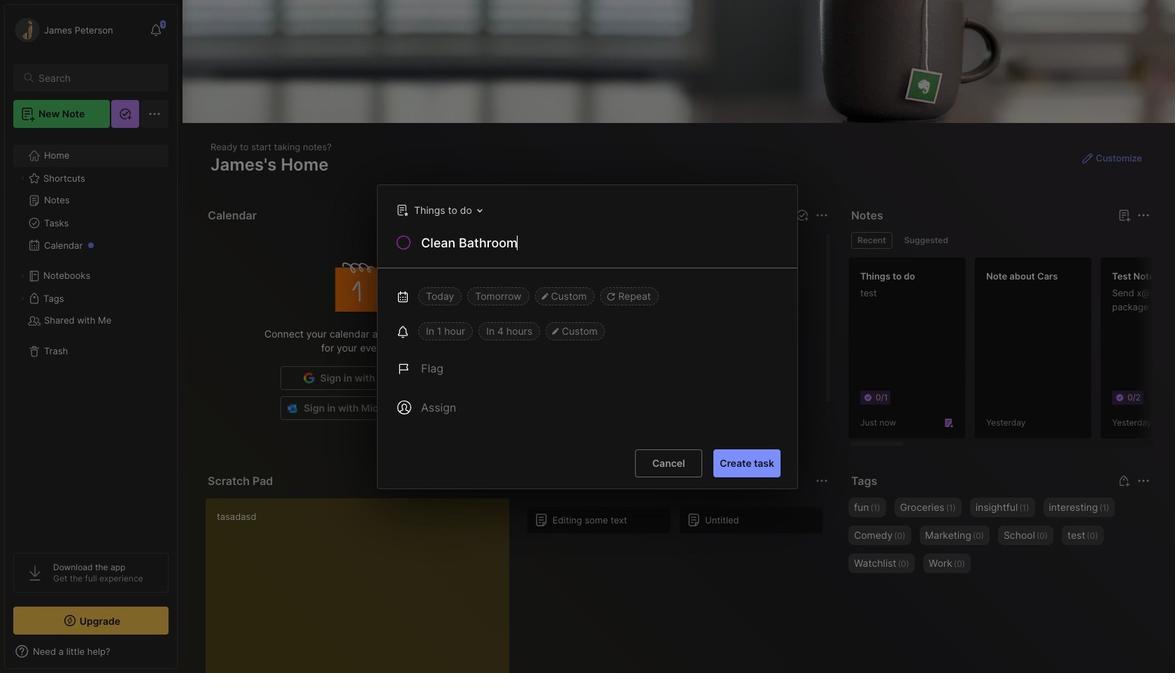 Task type: describe. For each thing, give the bounding box(es) containing it.
Enter task text field
[[420, 234, 781, 254]]

main element
[[0, 0, 182, 674]]

tree inside main element
[[5, 136, 177, 541]]

Start writing… text field
[[217, 499, 509, 674]]

Search text field
[[38, 71, 156, 85]]

expand tags image
[[18, 295, 27, 303]]



Task type: locate. For each thing, give the bounding box(es) containing it.
None search field
[[38, 69, 156, 86]]

0 horizontal spatial tab
[[852, 232, 893, 249]]

none search field inside main element
[[38, 69, 156, 86]]

1 horizontal spatial tab
[[898, 232, 955, 249]]

tab list
[[852, 232, 1148, 249]]

1 tab from the left
[[852, 232, 893, 249]]

tree
[[5, 136, 177, 541]]

expand notebooks image
[[18, 272, 27, 281]]

new task image
[[796, 209, 810, 223]]

2 tab from the left
[[898, 232, 955, 249]]

tab
[[852, 232, 893, 249], [898, 232, 955, 249]]

row group
[[527, 241, 832, 455], [849, 258, 1176, 448], [527, 507, 832, 543]]

Go to note or move task field
[[390, 200, 488, 220]]



Task type: vqa. For each thing, say whether or not it's contained in the screenshot.
leftmost tab
yes



